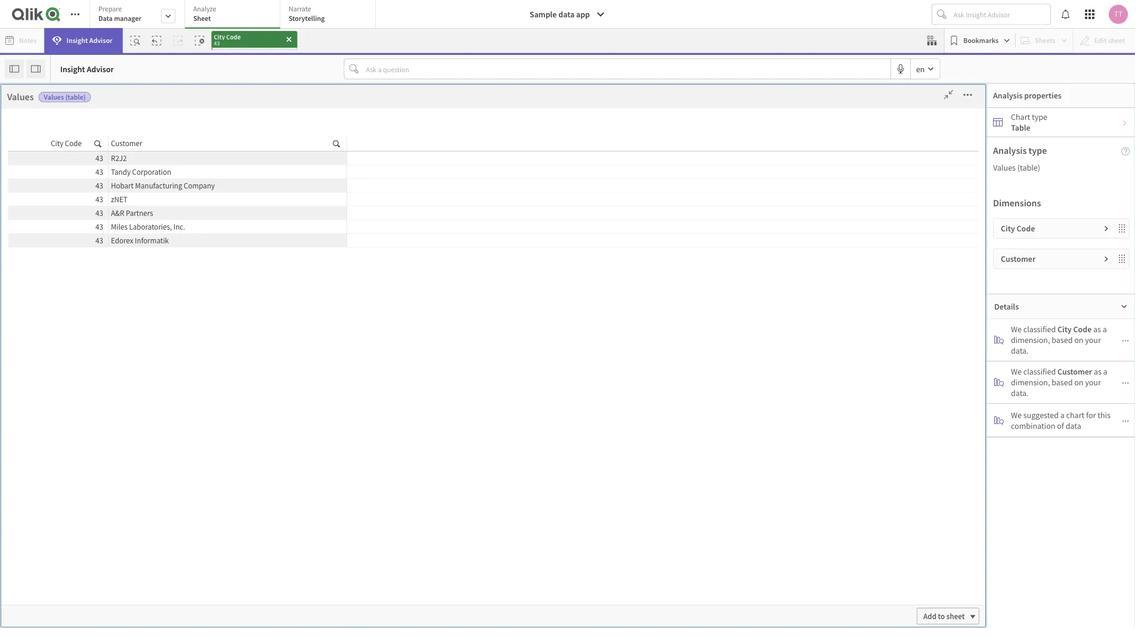 Task type: locate. For each thing, give the bounding box(es) containing it.
1 vertical spatial this
[[1098, 410, 1111, 420]]

storytelling
[[289, 14, 325, 23]]

we down details
[[1012, 324, 1022, 335]]

43 down search image
[[96, 153, 103, 163]]

we left suggested
[[1012, 410, 1022, 420]]

inc.
[[174, 222, 185, 232]]

0 vertical spatial analyze image
[[995, 378, 1004, 387]]

data. up we classified customer
[[1012, 346, 1029, 356]]

insight advisor button
[[45, 28, 123, 53]]

analyze image for we classified
[[995, 378, 1004, 387]]

small image for details
[[1121, 303, 1129, 310]]

tab list inside city code and customer 'application'
[[90, 0, 380, 30]]

code down dimensions
[[1017, 223, 1036, 234]]

43 left tandy
[[96, 167, 103, 177]]

clear selection for field: city code image
[[286, 36, 293, 43]]

a right we classified customer
[[1104, 366, 1108, 377]]

type for analysis type
[[1029, 144, 1048, 156]]

as a dimension, based on your data. up chart
[[1012, 366, 1108, 399]]

city code down dimensions
[[1001, 223, 1036, 234]]

1 vertical spatial based
[[1052, 377, 1073, 388]]

2 based from the top
[[1052, 377, 1073, 388]]

analysis up chart
[[994, 90, 1023, 101]]

city inside menu item
[[67, 162, 81, 173]]

classified up suggested
[[1024, 366, 1056, 377]]

2 on from the top
[[1075, 377, 1084, 388]]

edorex informatik
[[111, 235, 169, 245]]

analysis for analysis type
[[994, 144, 1027, 156]]

%key menu item
[[61, 132, 179, 156]]

1 vertical spatial as
[[1094, 366, 1102, 377]]

more image for exit full screen icon
[[959, 89, 978, 101]]

0 horizontal spatial values (table)
[[44, 93, 86, 102]]

tandy
[[111, 167, 131, 177]]

this left "sheet..."
[[678, 225, 700, 243]]

step back image
[[152, 36, 161, 45]]

menu containing %key
[[61, 132, 179, 628]]

exit full screen image
[[940, 89, 959, 101]]

2 as from the top
[[1094, 366, 1102, 377]]

data
[[559, 9, 575, 20], [1066, 420, 1082, 431]]

dimension, right analyze image
[[1012, 335, 1051, 346]]

to
[[536, 225, 549, 243], [663, 225, 675, 243], [938, 611, 945, 621]]

small image down move image
[[1121, 303, 1129, 310]]

3 we from the top
[[1012, 410, 1022, 420]]

as for city code
[[1094, 324, 1102, 335]]

data right of
[[1066, 420, 1082, 431]]

43 for hobart manufacturing company
[[96, 181, 103, 190]]

data left app
[[559, 9, 575, 20]]

1 classified from the top
[[1024, 324, 1056, 335]]

this inside we suggested a chart for this combination of data
[[1098, 410, 1111, 420]]

1 vertical spatial data
[[1066, 420, 1082, 431]]

small image left move image
[[1103, 255, 1111, 263]]

cost
[[67, 210, 83, 221]]

city code button
[[61, 186, 156, 197]]

1 horizontal spatial data
[[1066, 420, 1082, 431]]

1 we from the top
[[1012, 324, 1022, 335]]

grid
[[8, 135, 979, 602]]

1 analyze image from the top
[[995, 378, 1004, 387]]

type inside chart type table
[[1032, 112, 1048, 122]]

0 vertical spatial data.
[[1012, 346, 1029, 356]]

classified
[[1024, 324, 1056, 335], [1024, 366, 1056, 377]]

items
[[33, 144, 50, 154]]

customer inside button
[[411, 594, 515, 626]]

0 vertical spatial insight advisor
[[67, 36, 112, 45]]

sheet
[[193, 14, 211, 23]]

menu
[[61, 132, 179, 628]]

cost menu item
[[61, 204, 179, 227]]

values
[[7, 91, 34, 103], [44, 93, 64, 102], [994, 162, 1016, 173], [205, 190, 232, 202], [242, 192, 262, 201]]

analysis properties
[[994, 90, 1062, 101]]

hide assets image
[[10, 64, 19, 74]]

code left and
[[304, 594, 360, 626]]

your up for in the right bottom of the page
[[1086, 377, 1102, 388]]

0 vertical spatial dimension,
[[1012, 335, 1051, 346]]

43 left the a&r
[[96, 208, 103, 218]]

cancel button
[[933, 93, 978, 112]]

1 based from the top
[[1052, 335, 1073, 346]]

we inside we suggested a chart for this combination of data
[[1012, 410, 1022, 420]]

1 dimension, from the top
[[1012, 335, 1051, 346]]

1 vertical spatial (table)
[[1018, 162, 1041, 173]]

0 vertical spatial small image
[[1103, 255, 1111, 263]]

tab list containing prepare
[[90, 0, 380, 30]]

combination
[[1012, 420, 1056, 431]]

dimension, up suggested
[[1012, 377, 1051, 388]]

based for customer
[[1052, 377, 1073, 388]]

as right we classified city code
[[1094, 324, 1102, 335]]

2 master items button from the left
[[1, 122, 61, 160]]

city code up cost
[[67, 186, 101, 197]]

code left znet
[[83, 186, 101, 197]]

0 vertical spatial this
[[678, 225, 700, 243]]

1 horizontal spatial values (table)
[[242, 192, 284, 201]]

1 vertical spatial classified
[[1024, 366, 1056, 377]]

grid containing city code
[[8, 135, 979, 602]]

your up we classified customer
[[1086, 335, 1102, 346]]

2 analyze image from the top
[[995, 416, 1004, 425]]

1 analysis from the top
[[994, 90, 1023, 101]]

of
[[1058, 420, 1065, 431]]

2 classified from the top
[[1024, 366, 1056, 377]]

advisor down data
[[89, 36, 112, 45]]

insight advisor down data
[[67, 36, 112, 45]]

type down table in the right top of the page
[[1029, 144, 1048, 156]]

1 vertical spatial more image
[[940, 189, 959, 201]]

tab list
[[90, 0, 380, 30]]

0 vertical spatial based
[[1052, 335, 1073, 346]]

we classified customer
[[1012, 366, 1093, 377]]

0 vertical spatial type
[[1032, 112, 1048, 122]]

city
[[214, 33, 225, 41], [51, 138, 63, 148], [67, 162, 81, 173], [67, 186, 81, 197], [1001, 223, 1016, 234], [1058, 324, 1072, 335], [257, 594, 299, 626]]

. press space to sort on this column. element
[[347, 135, 979, 151]]

city code and customer button
[[206, 558, 567, 628]]

menu inside city code and customer 'application'
[[61, 132, 179, 628]]

43 for edorex informatik
[[96, 235, 103, 245]]

data. for we classified city code
[[1012, 346, 1029, 356]]

2 as a dimension, based on your data. from the top
[[1012, 366, 1108, 399]]

analysis for analysis properties
[[994, 90, 1023, 101]]

customer menu item
[[61, 227, 179, 251]]

0 vertical spatial insight
[[67, 36, 88, 45]]

customer button
[[61, 234, 156, 244]]

small image for table
[[1122, 119, 1129, 127]]

analyze image
[[995, 378, 1004, 387], [995, 416, 1004, 425]]

on up we classified customer
[[1075, 335, 1084, 346]]

1 vertical spatial advisor
[[87, 64, 114, 74]]

small image inside we suggested a chart for this combination of data button
[[1123, 417, 1130, 425]]

0 vertical spatial we
[[1012, 324, 1022, 335]]

data
[[98, 14, 113, 23]]

customer
[[338, 138, 372, 149], [111, 138, 142, 148], [67, 234, 101, 244], [1001, 254, 1036, 264], [1058, 366, 1093, 377], [411, 594, 515, 626]]

miles laboratories, inc.
[[111, 222, 185, 232]]

small image right for in the right bottom of the page
[[1123, 417, 1130, 425]]

we suggested a chart for this combination of data
[[1012, 410, 1111, 431]]

0 horizontal spatial (table)
[[65, 93, 86, 102]]

43 down cost button in the top of the page
[[96, 222, 103, 232]]

based
[[1052, 335, 1073, 346], [1052, 377, 1073, 388]]

we down we classified city code
[[1012, 366, 1022, 377]]

2 analysis from the top
[[994, 144, 1027, 156]]

fields button
[[0, 84, 61, 121], [1, 84, 61, 121]]

1 as a dimension, based on your data. from the top
[[1012, 324, 1108, 356]]

2 dimension, from the top
[[1012, 377, 1051, 388]]

small image
[[1122, 119, 1129, 127], [1103, 225, 1111, 232], [1123, 337, 1130, 345], [1123, 380, 1130, 387]]

43 down city button on the left top
[[96, 181, 103, 190]]

get
[[552, 225, 570, 243]]

1 vertical spatial your
[[1086, 377, 1102, 388]]

search image
[[333, 138, 340, 149]]

we for we classified customer
[[1012, 366, 1022, 377]]

sample data app button
[[523, 5, 613, 24]]

1 vertical spatial a
[[1104, 366, 1108, 377]]

as a dimension, based on your data. up we classified customer
[[1012, 324, 1108, 356]]

city code inside menu item
[[67, 186, 101, 197]]

city code and customer
[[257, 594, 515, 626]]

a right we classified city code
[[1103, 324, 1108, 335]]

analyze image down analyze image
[[995, 378, 1004, 387]]

(table)
[[65, 93, 86, 102], [1018, 162, 1041, 173], [263, 192, 284, 201]]

a
[[1103, 324, 1108, 335], [1104, 366, 1108, 377], [1061, 410, 1065, 420]]

Ask a question text field
[[364, 59, 891, 79]]

to right adding
[[663, 225, 675, 243]]

en button
[[911, 59, 940, 79]]

43 for a&r partners
[[96, 208, 103, 218]]

classified up we classified customer
[[1024, 324, 1056, 335]]

0 vertical spatial advisor
[[89, 36, 112, 45]]

1 your from the top
[[1086, 335, 1102, 346]]

this right for in the right bottom of the page
[[1098, 410, 1111, 420]]

1 as from the top
[[1094, 324, 1102, 335]]

sheet...
[[703, 225, 747, 243]]

0 vertical spatial analysis
[[994, 90, 1023, 101]]

2 horizontal spatial to
[[938, 611, 945, 621]]

2 your from the top
[[1086, 377, 1102, 388]]

suggested
[[1024, 410, 1059, 420]]

city inside menu item
[[67, 186, 81, 197]]

manufacturing
[[135, 181, 182, 190]]

type
[[1032, 112, 1048, 122], [1029, 144, 1048, 156]]

0 vertical spatial values (table)
[[44, 93, 86, 102]]

narrate storytelling
[[289, 4, 325, 23]]

Search assets text field
[[61, 85, 179, 106]]

1 horizontal spatial this
[[1098, 410, 1111, 420]]

2 vertical spatial a
[[1061, 410, 1065, 420]]

this
[[678, 225, 700, 243], [1098, 410, 1111, 420]]

small image for customer
[[1103, 255, 1111, 263]]

analyze image inside we suggested a chart for this combination of data button
[[995, 416, 1004, 425]]

add
[[924, 611, 937, 621]]

43 up cost button in the top of the page
[[96, 194, 103, 204]]

43 for tandy corporation
[[96, 167, 103, 177]]

as a dimension, based on your data.
[[1012, 324, 1108, 356], [1012, 366, 1108, 399]]

city code right items
[[51, 138, 82, 148]]

based up we classified customer
[[1052, 335, 1073, 346]]

city inside grid
[[51, 138, 63, 148]]

1 vertical spatial analysis
[[994, 144, 1027, 156]]

analysis down table in the right top of the page
[[994, 144, 1027, 156]]

1 vertical spatial on
[[1075, 377, 1084, 388]]

a&r
[[111, 208, 124, 218]]

type right chart
[[1032, 112, 1048, 122]]

0 vertical spatial your
[[1086, 335, 1102, 346]]

2 vertical spatial small image
[[1123, 417, 1130, 425]]

to right add
[[938, 611, 945, 621]]

classified for customer
[[1024, 366, 1056, 377]]

1 vertical spatial small image
[[1121, 303, 1129, 310]]

0 vertical spatial a
[[1103, 324, 1108, 335]]

2 vertical spatial (table)
[[263, 192, 284, 201]]

1 horizontal spatial (table)
[[263, 192, 284, 201]]

1 vertical spatial dimension,
[[1012, 377, 1051, 388]]

analyze image left combination
[[995, 416, 1004, 425]]

small image for city code
[[1123, 337, 1130, 345]]

43 inside city code 43
[[214, 39, 220, 47]]

based up chart
[[1052, 377, 1073, 388]]

2 horizontal spatial values (table)
[[994, 162, 1041, 173]]

we
[[1012, 324, 1022, 335], [1012, 366, 1022, 377], [1012, 410, 1022, 420]]

r2j2
[[111, 153, 127, 163]]

on for customer
[[1075, 377, 1084, 388]]

search image
[[94, 138, 101, 149]]

values (table) for full screen icon
[[242, 192, 284, 201]]

1 vertical spatial we
[[1012, 366, 1022, 377]]

advisor down insight advisor dropdown button
[[87, 64, 114, 74]]

sample
[[530, 9, 557, 20]]

1 vertical spatial analyze image
[[995, 416, 1004, 425]]

insight advisor inside dropdown button
[[67, 36, 112, 45]]

city code 43
[[214, 33, 241, 47]]

data. up suggested
[[1012, 388, 1029, 399]]

city button
[[61, 162, 156, 173]]

small image for customer
[[1123, 380, 1130, 387]]

1 vertical spatial as a dimension, based on your data.
[[1012, 366, 1108, 399]]

2 vertical spatial values (table)
[[242, 192, 284, 201]]

insight advisor down insight advisor dropdown button
[[60, 64, 114, 74]]

manager
[[114, 14, 141, 23]]

analysis
[[994, 90, 1023, 101], [994, 144, 1027, 156]]

analyze image
[[995, 335, 1004, 345]]

code right clear all selections icon
[[226, 33, 241, 41]]

values (table) for exit full screen icon
[[44, 93, 86, 102]]

small image
[[1103, 255, 1111, 263], [1121, 303, 1129, 310], [1123, 417, 1130, 425]]

advisor
[[89, 36, 112, 45], [87, 64, 114, 74]]

1 vertical spatial type
[[1029, 144, 1048, 156]]

analyze
[[193, 4, 216, 13]]

1 data. from the top
[[1012, 346, 1029, 356]]

1 vertical spatial insight
[[60, 64, 85, 74]]

znet
[[111, 194, 128, 204]]

0 vertical spatial as a dimension, based on your data.
[[1012, 324, 1108, 356]]

dimension, for we classified city code
[[1012, 335, 1051, 346]]

2 we from the top
[[1012, 366, 1022, 377]]

a inside we suggested a chart for this combination of data
[[1061, 410, 1065, 420]]

more image
[[959, 89, 978, 101], [940, 189, 959, 201]]

2 vertical spatial we
[[1012, 410, 1022, 420]]

43 right clear all selections icon
[[214, 39, 220, 47]]

0 horizontal spatial data
[[559, 9, 575, 20]]

1 vertical spatial data.
[[1012, 388, 1029, 399]]

on
[[1075, 335, 1084, 346], [1075, 377, 1084, 388]]

table image
[[994, 118, 1003, 127]]

data.
[[1012, 346, 1029, 356], [1012, 388, 1029, 399]]

your
[[1086, 335, 1102, 346], [1086, 377, 1102, 388]]

insight advisor
[[67, 36, 112, 45], [60, 64, 114, 74]]

table
[[1012, 122, 1031, 133]]

43
[[214, 39, 220, 47], [96, 153, 103, 163], [96, 167, 103, 177], [96, 181, 103, 190], [96, 194, 103, 204], [96, 208, 103, 218], [96, 222, 103, 232], [96, 235, 103, 245]]

0 vertical spatial as
[[1094, 324, 1102, 335]]

1 vertical spatial values (table)
[[994, 162, 1041, 173]]

0 vertical spatial more image
[[959, 89, 978, 101]]

a left chart
[[1061, 410, 1065, 420]]

corporation
[[132, 167, 171, 177]]

tandy corporation
[[111, 167, 171, 177]]

city code
[[51, 138, 82, 148], [67, 186, 101, 197], [1001, 223, 1036, 234]]

0 vertical spatial classified
[[1024, 324, 1056, 335]]

code left search image
[[65, 138, 82, 148]]

0 vertical spatial (table)
[[65, 93, 86, 102]]

city inside button
[[257, 594, 299, 626]]

narrate
[[289, 4, 311, 13]]

code inside button
[[304, 594, 360, 626]]

1 vertical spatial city code
[[67, 186, 101, 197]]

advisor inside dropdown button
[[89, 36, 112, 45]]

city code and customer application
[[0, 0, 1136, 628]]

as a dimension, based on your data. for city
[[1012, 324, 1108, 356]]

2 data. from the top
[[1012, 388, 1029, 399]]

data. for we classified customer
[[1012, 388, 1029, 399]]

1 on from the top
[[1075, 335, 1084, 346]]

43 left edorex
[[96, 235, 103, 245]]

to left get
[[536, 225, 549, 243]]

on up chart
[[1075, 377, 1084, 388]]

as up for in the right bottom of the page
[[1094, 366, 1102, 377]]

city inside city code 43
[[214, 33, 225, 41]]

0 vertical spatial on
[[1075, 335, 1084, 346]]



Task type: vqa. For each thing, say whether or not it's contained in the screenshot.
top What
no



Task type: describe. For each thing, give the bounding box(es) containing it.
a&r partners
[[111, 208, 153, 218]]

dimension, for we classified customer
[[1012, 377, 1051, 388]]

prepare
[[98, 4, 122, 13]]

2 fields button from the left
[[1, 84, 61, 121]]

(table) for exit full screen icon
[[65, 93, 86, 102]]

path
[[67, 616, 83, 626]]

we for we classified city code
[[1012, 324, 1022, 335]]

auto-analysis
[[189, 97, 245, 109]]

informatik
[[135, 235, 169, 245]]

1 fields button from the left
[[0, 84, 61, 121]]

Ask Insight Advisor text field
[[952, 5, 1051, 24]]

partners
[[126, 208, 153, 218]]

cancel
[[943, 97, 967, 108]]

dimensions
[[994, 197, 1042, 209]]

prepare data manager
[[98, 4, 141, 23]]

terry turtle image
[[1109, 5, 1129, 24]]

add to sheet button
[[917, 608, 980, 625]]

grid inside city code and customer 'application'
[[8, 135, 979, 602]]

auto-
[[189, 97, 211, 109]]

code inside menu item
[[83, 186, 101, 197]]

miles
[[111, 222, 128, 232]]

selections tool image
[[928, 36, 937, 45]]

details
[[995, 301, 1019, 312]]

1 horizontal spatial to
[[663, 225, 675, 243]]

city code menu item
[[61, 180, 179, 204]]

master items
[[12, 144, 50, 154]]

path menu item
[[61, 609, 179, 628]]

city menu item
[[61, 156, 179, 180]]

bookmarks
[[964, 36, 999, 45]]

smart search image
[[130, 36, 140, 45]]

to inside button
[[938, 611, 945, 621]]

customer inside grid
[[111, 138, 142, 148]]

type for chart type table
[[1032, 112, 1048, 122]]

sample data app
[[530, 9, 590, 20]]

0 vertical spatial city code
[[51, 138, 82, 148]]

0 vertical spatial data
[[559, 9, 575, 20]]

1 vertical spatial insight advisor
[[60, 64, 114, 74]]

choose
[[389, 225, 434, 243]]

option
[[454, 225, 494, 243]]

cost button
[[61, 210, 156, 221]]

full screen image
[[921, 189, 940, 201]]

analyze image for we suggested a chart for this combination of data
[[995, 416, 1004, 425]]

an
[[437, 225, 452, 243]]

based for city
[[1052, 335, 1073, 346]]

adding
[[618, 225, 660, 243]]

0 horizontal spatial this
[[678, 225, 700, 243]]

en
[[917, 64, 925, 74]]

customer inside menu item
[[67, 234, 101, 244]]

2 horizontal spatial (table)
[[1018, 162, 1041, 173]]

below
[[497, 225, 533, 243]]

code up we classified customer
[[1074, 324, 1092, 335]]

path button
[[61, 616, 156, 626]]

we suggested a chart for this combination of data button
[[988, 404, 1136, 437]]

%key button
[[61, 138, 156, 149]]

insight inside dropdown button
[[67, 36, 88, 45]]

a for we classified city code
[[1103, 324, 1108, 335]]

analyze sheet
[[193, 4, 216, 23]]

analysis
[[211, 97, 245, 109]]

2 vertical spatial city code
[[1001, 223, 1036, 234]]

a for we classified customer
[[1104, 366, 1108, 377]]

company
[[184, 181, 215, 190]]

as a dimension, based on your data. for customer
[[1012, 366, 1108, 399]]

43 for miles laboratories, inc.
[[96, 222, 103, 232]]

clear all selections image
[[195, 36, 204, 45]]

classified for city
[[1024, 324, 1056, 335]]

fields
[[22, 106, 40, 115]]

choose an option below to get started adding to this sheet...
[[389, 225, 747, 243]]

more image for full screen icon
[[940, 189, 959, 201]]

43 for r2j2
[[96, 153, 103, 163]]

sheet
[[947, 611, 965, 621]]

master
[[12, 144, 32, 154]]

edorex
[[111, 235, 133, 245]]

started
[[573, 225, 615, 243]]

hide properties image
[[31, 64, 41, 74]]

chart
[[1012, 112, 1031, 122]]

analysis type
[[994, 144, 1048, 156]]

data inside we suggested a chart for this combination of data
[[1066, 420, 1082, 431]]

properties
[[1025, 90, 1062, 101]]

move image
[[1118, 224, 1130, 233]]

hobart
[[111, 181, 134, 190]]

laboratories,
[[129, 222, 172, 232]]

code inside city code 43
[[226, 33, 241, 41]]

and
[[365, 594, 406, 626]]

chart type table
[[1012, 112, 1048, 133]]

add to sheet
[[924, 611, 965, 621]]

move image
[[1118, 254, 1130, 264]]

your for customer
[[1086, 377, 1102, 388]]

0 horizontal spatial to
[[536, 225, 549, 243]]

as for customer
[[1094, 366, 1102, 377]]

we classified city code
[[1012, 324, 1092, 335]]

chart
[[1067, 410, 1085, 420]]

%key
[[67, 138, 88, 149]]

on for city
[[1075, 335, 1084, 346]]

for
[[1087, 410, 1097, 420]]

1 master items button from the left
[[0, 122, 61, 160]]

bookmarks button
[[947, 31, 1013, 50]]

your for city code
[[1086, 335, 1102, 346]]

app
[[576, 9, 590, 20]]

hobart manufacturing company
[[111, 181, 215, 190]]

help image
[[1122, 147, 1130, 155]]

(table) for full screen icon
[[263, 192, 284, 201]]

43 for znet
[[96, 194, 103, 204]]

we for we suggested a chart for this combination of data
[[1012, 410, 1022, 420]]



